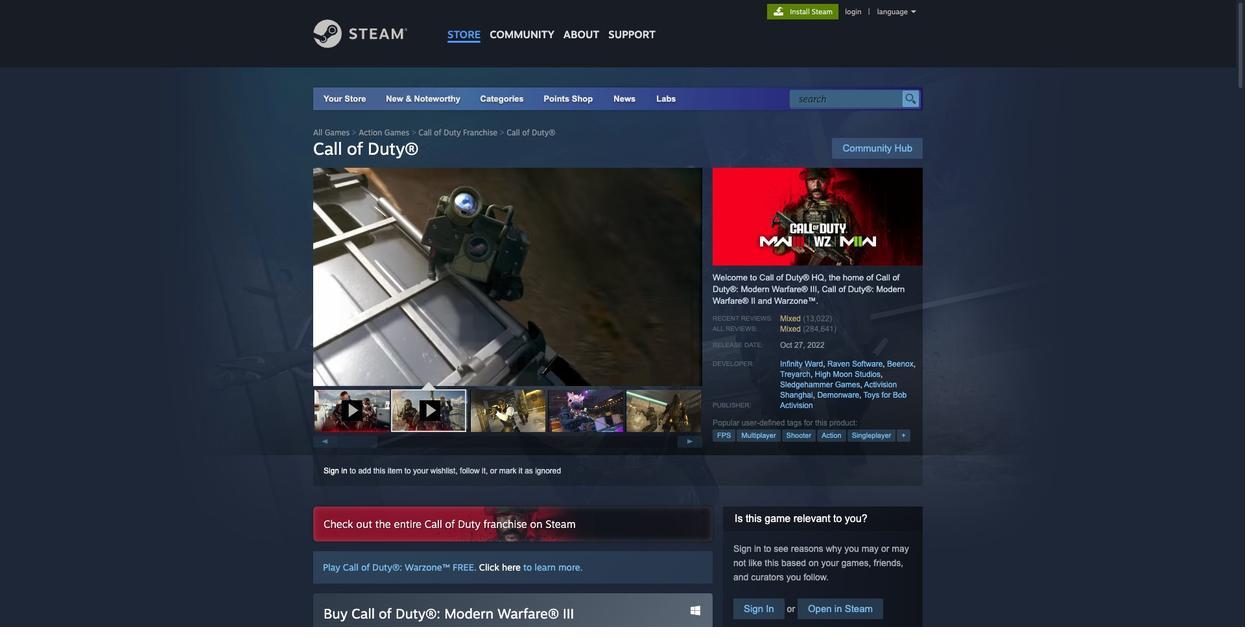 Task type: locate. For each thing, give the bounding box(es) containing it.
to left add
[[350, 467, 356, 476]]

0 vertical spatial the
[[829, 273, 841, 283]]

, down the sledgehammer games link at the right bottom of page
[[813, 391, 815, 400]]

studios
[[855, 370, 881, 379]]

2 horizontal spatial games
[[835, 381, 860, 390]]

1 vertical spatial duty®
[[368, 138, 419, 159]]

publisher:
[[713, 402, 751, 409]]

sign left add
[[324, 467, 339, 476]]

1 horizontal spatial you
[[845, 544, 859, 555]]

0 horizontal spatial steam
[[546, 518, 576, 531]]

0 horizontal spatial the
[[375, 518, 391, 531]]

1 horizontal spatial steam
[[812, 7, 833, 16]]

0 horizontal spatial duty®
[[368, 138, 419, 159]]

all for all reviews:
[[713, 326, 724, 333]]

reviews: for mixed (284,641)
[[726, 326, 758, 333]]

on up follow. at bottom
[[809, 558, 819, 569]]

1 horizontal spatial for
[[882, 391, 891, 400]]

on right franchise
[[530, 518, 543, 531]]

and inside "welcome to call of duty® hq, the home of call of duty®: modern warfare® iii, call of duty®: modern warfare® ii and warzone™."
[[758, 296, 772, 306]]

singleplayer
[[852, 432, 891, 440]]

action up call of duty®
[[359, 128, 382, 137]]

or up 'friends,'
[[881, 544, 889, 555]]

search search field
[[799, 91, 900, 108]]

ignored
[[535, 467, 561, 476]]

franchise
[[463, 128, 498, 137]]

high
[[815, 370, 831, 379]]

or right in
[[785, 604, 798, 615]]

infinity
[[780, 360, 803, 369]]

+
[[902, 432, 906, 440]]

2022
[[807, 341, 825, 350]]

activision inside activision shanghai
[[864, 381, 897, 390]]

the right out
[[375, 518, 391, 531]]

0 vertical spatial mixed
[[780, 315, 801, 324]]

reviews: down ii on the right
[[741, 315, 773, 322]]

2 vertical spatial sign
[[744, 604, 763, 615]]

labs
[[656, 94, 676, 104]]

,
[[823, 360, 825, 369], [883, 360, 885, 369], [914, 360, 916, 369], [811, 370, 813, 379], [881, 370, 883, 379], [860, 381, 862, 390], [813, 391, 815, 400], [859, 391, 862, 400]]

community link
[[485, 0, 559, 47]]

steam right open
[[845, 604, 873, 615]]

1 horizontal spatial action
[[822, 432, 842, 440]]

to inside "welcome to call of duty® hq, the home of call of duty®: modern warfare® iii, call of duty®: modern warfare® ii and warzone™."
[[750, 273, 757, 283]]

on inside check out the entire call of duty franchise on steam 'link'
[[530, 518, 543, 531]]

warfare® up warzone™.
[[772, 285, 808, 294]]

0 horizontal spatial >
[[352, 128, 357, 137]]

your
[[324, 94, 342, 104]]

the inside "welcome to call of duty® hq, the home of call of duty®: modern warfare® iii, call of duty®: modern warfare® ii and warzone™."
[[829, 273, 841, 283]]

0 horizontal spatial on
[[530, 518, 543, 531]]

this right add
[[373, 467, 386, 476]]

2 mixed from the top
[[780, 325, 801, 334]]

2 horizontal spatial in
[[835, 604, 842, 615]]

duty
[[444, 128, 461, 137], [458, 518, 480, 531]]

, right "software"
[[914, 360, 916, 369]]

0 vertical spatial in
[[341, 467, 347, 476]]

to right 'here'
[[523, 562, 532, 573]]

community
[[490, 28, 554, 41]]

date:
[[744, 342, 763, 349]]

mark
[[499, 467, 517, 476]]

for
[[882, 391, 891, 400], [804, 419, 813, 428]]

0 horizontal spatial all
[[313, 128, 322, 137]]

tags
[[787, 419, 802, 428]]

1 vertical spatial for
[[804, 419, 813, 428]]

call right entire
[[425, 518, 442, 531]]

install steam
[[790, 7, 833, 16]]

0 horizontal spatial you
[[786, 573, 801, 583]]

raven
[[827, 360, 850, 369]]

1 vertical spatial reviews:
[[726, 326, 758, 333]]

on inside sign in to see reasons why you may or may not like this based on your games, friends, and curators you follow.
[[809, 558, 819, 569]]

1 vertical spatial action
[[822, 432, 842, 440]]

the inside 'link'
[[375, 518, 391, 531]]

in up "like" on the bottom of page
[[754, 544, 761, 555]]

all for all games > action games > call of duty franchise > call of duty®
[[313, 128, 322, 137]]

play
[[323, 562, 340, 573]]

new & noteworthy
[[386, 94, 460, 104]]

your
[[413, 467, 428, 476], [821, 558, 839, 569]]

high moon studios link
[[815, 370, 881, 379]]

this up action link
[[815, 419, 827, 428]]

, up high
[[823, 360, 825, 369]]

toys
[[864, 391, 880, 400]]

mixed down warzone™.
[[780, 315, 801, 324]]

steam up more.
[[546, 518, 576, 531]]

play call of duty®: warzone™ free. click here to learn more.
[[323, 562, 583, 573]]

2 vertical spatial warfare®
[[498, 606, 559, 623]]

activision up toys for bob link
[[864, 381, 897, 390]]

popular user-defined tags for this product:
[[713, 419, 858, 428]]

or right it,
[[490, 467, 497, 476]]

2 may from the left
[[892, 544, 909, 555]]

0 horizontal spatial activision
[[780, 401, 813, 411]]

>
[[352, 128, 357, 137], [412, 128, 416, 137], [500, 128, 504, 137]]

sign inside sign in to see reasons why you may or may not like this based on your games, friends, and curators you follow.
[[734, 544, 752, 555]]

duty®: down welcome
[[713, 285, 739, 294]]

product:
[[830, 419, 858, 428]]

community hub
[[843, 143, 913, 154]]

, down ward
[[811, 370, 813, 379]]

duty® down points on the top of page
[[532, 128, 555, 137]]

0 horizontal spatial and
[[734, 573, 749, 583]]

demonware link
[[817, 391, 859, 400]]

you?
[[845, 514, 867, 525]]

0 vertical spatial steam
[[812, 7, 833, 16]]

in right open
[[835, 604, 842, 615]]

(13,022)
[[803, 315, 832, 324]]

games down new
[[384, 128, 409, 137]]

1 horizontal spatial in
[[754, 544, 761, 555]]

shop
[[572, 94, 593, 104]]

2 horizontal spatial duty®
[[786, 273, 809, 283]]

sign in link
[[734, 599, 785, 620]]

1 vertical spatial duty
[[458, 518, 480, 531]]

recent reviews:
[[713, 315, 773, 322]]

1 vertical spatial activision
[[780, 401, 813, 411]]

2 vertical spatial in
[[835, 604, 842, 615]]

1 horizontal spatial warfare®
[[713, 296, 749, 306]]

1 horizontal spatial activision
[[864, 381, 897, 390]]

action games link
[[359, 128, 409, 137]]

, down "software"
[[881, 370, 883, 379]]

warfare® up recent
[[713, 296, 749, 306]]

2 horizontal spatial warfare®
[[772, 285, 808, 294]]

1 mixed from the top
[[780, 315, 801, 324]]

it,
[[482, 467, 488, 476]]

sledgehammer
[[780, 381, 833, 390]]

may up 'friends,'
[[892, 544, 909, 555]]

1 vertical spatial on
[[809, 558, 819, 569]]

in inside sign in to see reasons why you may or may not like this based on your games, friends, and curators you follow.
[[754, 544, 761, 555]]

all
[[313, 128, 322, 137], [713, 326, 724, 333]]

1 vertical spatial in
[[754, 544, 761, 555]]

to
[[750, 273, 757, 283], [350, 467, 356, 476], [405, 467, 411, 476], [833, 514, 842, 525], [764, 544, 771, 555], [523, 562, 532, 573]]

1 vertical spatial your
[[821, 558, 839, 569]]

1 horizontal spatial all
[[713, 326, 724, 333]]

1 horizontal spatial may
[[892, 544, 909, 555]]

> right action games link
[[412, 128, 416, 137]]

1 horizontal spatial and
[[758, 296, 772, 306]]

reviews: down the recent reviews:
[[726, 326, 758, 333]]

steam
[[812, 7, 833, 16], [546, 518, 576, 531], [845, 604, 873, 615]]

0 vertical spatial on
[[530, 518, 543, 531]]

iii
[[563, 606, 574, 623]]

2 horizontal spatial >
[[500, 128, 504, 137]]

1 vertical spatial and
[[734, 573, 749, 583]]

in for sign in to add this item to your wishlist, follow it, or mark it as ignored
[[341, 467, 347, 476]]

to right welcome
[[750, 273, 757, 283]]

duty® left hq,
[[786, 273, 809, 283]]

open in steam link
[[798, 599, 883, 620]]

user-
[[742, 419, 759, 428]]

and right ii on the right
[[758, 296, 772, 306]]

for for tags
[[804, 419, 813, 428]]

and down not at right
[[734, 573, 749, 583]]

0 horizontal spatial for
[[804, 419, 813, 428]]

activision down shanghai
[[780, 401, 813, 411]]

1 horizontal spatial >
[[412, 128, 416, 137]]

0 horizontal spatial in
[[341, 467, 347, 476]]

this up curators
[[765, 558, 779, 569]]

2 horizontal spatial steam
[[845, 604, 873, 615]]

sign left in
[[744, 604, 763, 615]]

action down product:
[[822, 432, 842, 440]]

duty®: down home
[[848, 285, 874, 294]]

check
[[324, 518, 353, 531]]

to left see
[[764, 544, 771, 555]]

your left wishlist,
[[413, 467, 428, 476]]

call of duty®
[[313, 138, 419, 159]]

> right franchise
[[500, 128, 504, 137]]

learn
[[535, 562, 556, 573]]

0 vertical spatial for
[[882, 391, 891, 400]]

2 vertical spatial duty®
[[786, 273, 809, 283]]

duty inside 'link'
[[458, 518, 480, 531]]

of inside check out the entire call of duty franchise on steam 'link'
[[445, 518, 455, 531]]

2 vertical spatial steam
[[845, 604, 873, 615]]

call down new & noteworthy link
[[419, 128, 432, 137]]

mixed up oct
[[780, 325, 801, 334]]

steam right install
[[812, 7, 833, 16]]

link to the steam homepage image
[[313, 19, 427, 48]]

0 vertical spatial action
[[359, 128, 382, 137]]

duty® down action games link
[[368, 138, 419, 159]]

shooter link
[[782, 430, 816, 442]]

mixed for mixed (284,641)
[[780, 325, 801, 334]]

recent
[[713, 315, 739, 322]]

sign up not at right
[[734, 544, 752, 555]]

1 vertical spatial mixed
[[780, 325, 801, 334]]

1 vertical spatial sign
[[734, 544, 752, 555]]

points
[[544, 94, 570, 104]]

modern
[[741, 285, 770, 294], [876, 285, 905, 294], [444, 606, 494, 623]]

> up call of duty®
[[352, 128, 357, 137]]

multiplayer link
[[737, 430, 781, 442]]

here
[[502, 562, 521, 573]]

0 vertical spatial warfare®
[[772, 285, 808, 294]]

0 vertical spatial you
[[845, 544, 859, 555]]

None search field
[[789, 89, 920, 108]]

0 horizontal spatial your
[[413, 467, 428, 476]]

your down "why"
[[821, 558, 839, 569]]

as
[[525, 467, 533, 476]]

on
[[530, 518, 543, 531], [809, 558, 819, 569]]

mixed (284,641)
[[780, 325, 836, 334]]

follow
[[460, 467, 480, 476]]

0 horizontal spatial games
[[325, 128, 350, 137]]

ward
[[805, 360, 823, 369]]

1 vertical spatial or
[[881, 544, 889, 555]]

27,
[[794, 341, 805, 350]]

1 horizontal spatial the
[[829, 273, 841, 283]]

2 horizontal spatial or
[[881, 544, 889, 555]]

categories link
[[480, 94, 524, 104]]

your inside sign in to see reasons why you may or may not like this based on your games, friends, and curators you follow.
[[821, 558, 839, 569]]

1 vertical spatial warfare®
[[713, 296, 749, 306]]

store
[[345, 94, 366, 104]]

may up games,
[[862, 544, 879, 555]]

1 horizontal spatial duty®
[[532, 128, 555, 137]]

0 vertical spatial or
[[490, 467, 497, 476]]

steam inside install steam link
[[812, 7, 833, 16]]

call right home
[[876, 273, 890, 283]]

0 horizontal spatial may
[[862, 544, 879, 555]]

1 vertical spatial steam
[[546, 518, 576, 531]]

your store link
[[324, 94, 366, 104]]

0 vertical spatial activision
[[864, 381, 897, 390]]

the right hq,
[[829, 273, 841, 283]]

about
[[563, 28, 599, 41]]

relevant
[[794, 514, 831, 525]]

global menu navigation
[[443, 0, 660, 47]]

0 vertical spatial and
[[758, 296, 772, 306]]

games down high moon studios link
[[835, 381, 860, 390]]

for left bob
[[882, 391, 891, 400]]

1 horizontal spatial on
[[809, 558, 819, 569]]

support
[[609, 28, 656, 41]]

you up games,
[[845, 544, 859, 555]]

iii,
[[810, 285, 820, 294]]

you down the based
[[786, 573, 801, 583]]

1 horizontal spatial your
[[821, 558, 839, 569]]

games up call of duty®
[[325, 128, 350, 137]]

to inside sign in to see reasons why you may or may not like this based on your games, friends, and curators you follow.
[[764, 544, 771, 555]]

in left add
[[341, 467, 347, 476]]

duty® inside "welcome to call of duty® hq, the home of call of duty®: modern warfare® iii, call of duty®: modern warfare® ii and warzone™."
[[786, 273, 809, 283]]

1 vertical spatial you
[[786, 573, 801, 583]]

warfare® left iii
[[498, 606, 559, 623]]

0 vertical spatial sign
[[324, 467, 339, 476]]

0 vertical spatial reviews:
[[741, 315, 773, 322]]

beenox link
[[887, 360, 914, 369]]

click
[[479, 562, 499, 573]]

1 horizontal spatial or
[[785, 604, 798, 615]]

call right franchise
[[507, 128, 520, 137]]

1 vertical spatial the
[[375, 518, 391, 531]]

for right tags
[[804, 419, 813, 428]]

0 vertical spatial all
[[313, 128, 322, 137]]

1 vertical spatial all
[[713, 326, 724, 333]]

moon
[[833, 370, 853, 379]]

0 horizontal spatial warfare®
[[498, 606, 559, 623]]

0 horizontal spatial action
[[359, 128, 382, 137]]

, left toys
[[859, 391, 862, 400]]



Task type: describe. For each thing, give the bounding box(es) containing it.
, demonware , toys for bob
[[813, 391, 907, 400]]

franchise
[[484, 518, 527, 531]]

infinity ward link
[[780, 360, 823, 369]]

game
[[765, 514, 791, 525]]

call right "buy"
[[352, 606, 375, 623]]

multiplayer
[[742, 432, 776, 440]]

games inside infinity ward , raven software , beenox , treyarch , high moon studios , sledgehammer games ,
[[835, 381, 860, 390]]

see
[[774, 544, 789, 555]]

all games link
[[313, 128, 350, 137]]

reasons
[[791, 544, 823, 555]]

this inside sign in to see reasons why you may or may not like this based on your games, friends, and curators you follow.
[[765, 558, 779, 569]]

call inside 'link'
[[425, 518, 442, 531]]

treyarch link
[[780, 370, 811, 379]]

new
[[386, 94, 403, 104]]

categories
[[480, 94, 524, 104]]

open
[[808, 604, 832, 615]]

0 horizontal spatial modern
[[444, 606, 494, 623]]

or inside sign in to see reasons why you may or may not like this based on your games, friends, and curators you follow.
[[881, 544, 889, 555]]

sign in
[[744, 604, 774, 615]]

welcome to call of duty® hq, the home of call of duty®: modern warfare® iii, call of duty®: modern warfare® ii and warzone™.
[[713, 273, 905, 306]]

duty®: left the warzone™ on the bottom left of page
[[372, 562, 402, 573]]

to right item at the bottom
[[405, 467, 411, 476]]

infinity ward , raven software , beenox , treyarch , high moon studios , sledgehammer games ,
[[780, 360, 916, 390]]

and inside sign in to see reasons why you may or may not like this based on your games, friends, and curators you follow.
[[734, 573, 749, 583]]

0 horizontal spatial or
[[490, 467, 497, 476]]

software
[[852, 360, 883, 369]]

language
[[877, 7, 908, 16]]

fps
[[717, 432, 731, 440]]

oct 27, 2022
[[780, 341, 825, 350]]

steam inside open in steam link
[[845, 604, 873, 615]]

beenox
[[887, 360, 914, 369]]

1 > from the left
[[352, 128, 357, 137]]

call of duty® link
[[507, 128, 555, 137]]

in
[[766, 604, 774, 615]]

sign in to see reasons why you may or may not like this based on your games, friends, and curators you follow.
[[734, 544, 909, 583]]

account menu navigation
[[767, 4, 923, 19]]

add
[[358, 467, 371, 476]]

in for open in steam
[[835, 604, 842, 615]]

follow.
[[804, 573, 829, 583]]

shanghai
[[780, 391, 813, 400]]

news
[[614, 94, 636, 104]]

in for sign in to see reasons why you may or may not like this based on your games, friends, and curators you follow.
[[754, 544, 761, 555]]

demonware
[[817, 391, 859, 400]]

call of duty franchise link
[[419, 128, 498, 137]]

call down all games link
[[313, 138, 342, 159]]

singleplayer link
[[847, 430, 896, 442]]

more.
[[558, 562, 583, 573]]

activision for activision shanghai
[[864, 381, 897, 390]]

call right iii,
[[822, 285, 836, 294]]

check out the entire call of duty franchise on steam link
[[313, 507, 713, 542]]

login | language
[[845, 7, 908, 16]]

friends,
[[874, 558, 904, 569]]

, left 'beenox'
[[883, 360, 885, 369]]

buy call of duty®: modern warfare® iii
[[324, 606, 574, 623]]

all reviews:
[[713, 326, 758, 333]]

mixed for mixed (13,022)
[[780, 315, 801, 324]]

ii
[[751, 296, 756, 306]]

to left you?
[[833, 514, 842, 525]]

points shop
[[544, 94, 593, 104]]

activision shanghai link
[[780, 381, 897, 400]]

about link
[[559, 0, 604, 44]]

new & noteworthy link
[[386, 94, 460, 104]]

all games > action games > call of duty franchise > call of duty®
[[313, 128, 555, 137]]

, up , demonware , toys for bob
[[860, 381, 862, 390]]

1 horizontal spatial modern
[[741, 285, 770, 294]]

developer:
[[713, 361, 754, 368]]

duty®: down the warzone™ on the bottom left of page
[[396, 606, 440, 623]]

install
[[790, 7, 810, 16]]

raven software link
[[827, 360, 883, 369]]

wishlist,
[[430, 467, 458, 476]]

this right is
[[746, 514, 762, 525]]

entire
[[394, 518, 422, 531]]

curators
[[751, 573, 784, 583]]

home
[[843, 273, 864, 283]]

is this game relevant to you?
[[735, 514, 867, 525]]

store
[[447, 28, 481, 41]]

release date:
[[713, 342, 763, 349]]

sign for sign in
[[744, 604, 763, 615]]

sign for sign in to add this item to your wishlist, follow it, or mark it as ignored
[[324, 467, 339, 476]]

|
[[868, 7, 870, 16]]

action link
[[817, 430, 846, 442]]

not
[[734, 558, 746, 569]]

oct
[[780, 341, 792, 350]]

popular
[[713, 419, 740, 428]]

warzone™.
[[774, 296, 819, 306]]

1 may from the left
[[862, 544, 879, 555]]

0 vertical spatial your
[[413, 467, 428, 476]]

steam inside check out the entire call of duty franchise on steam 'link'
[[546, 518, 576, 531]]

out
[[356, 518, 372, 531]]

mixed (13,022)
[[780, 315, 832, 324]]

your store
[[324, 94, 366, 104]]

3 > from the left
[[500, 128, 504, 137]]

call right welcome
[[759, 273, 774, 283]]

treyarch
[[780, 370, 811, 379]]

reviews: for mixed (13,022)
[[741, 315, 773, 322]]

2 horizontal spatial modern
[[876, 285, 905, 294]]

1 horizontal spatial games
[[384, 128, 409, 137]]

activision shanghai
[[780, 381, 897, 400]]

2 vertical spatial or
[[785, 604, 798, 615]]

call right play
[[343, 562, 359, 573]]

based
[[781, 558, 806, 569]]

buy
[[324, 606, 348, 623]]

0 vertical spatial duty
[[444, 128, 461, 137]]

sign for sign in to see reasons why you may or may not like this based on your games, friends, and curators you follow.
[[734, 544, 752, 555]]

0 vertical spatial duty®
[[532, 128, 555, 137]]

2 > from the left
[[412, 128, 416, 137]]

item
[[388, 467, 402, 476]]

&
[[406, 94, 412, 104]]

defined
[[759, 419, 785, 428]]

open in steam
[[808, 604, 873, 615]]

for for toys
[[882, 391, 891, 400]]

fps link
[[713, 430, 736, 442]]

activision for activision "link"
[[780, 401, 813, 411]]



Task type: vqa. For each thing, say whether or not it's contained in the screenshot.
ABOUT
yes



